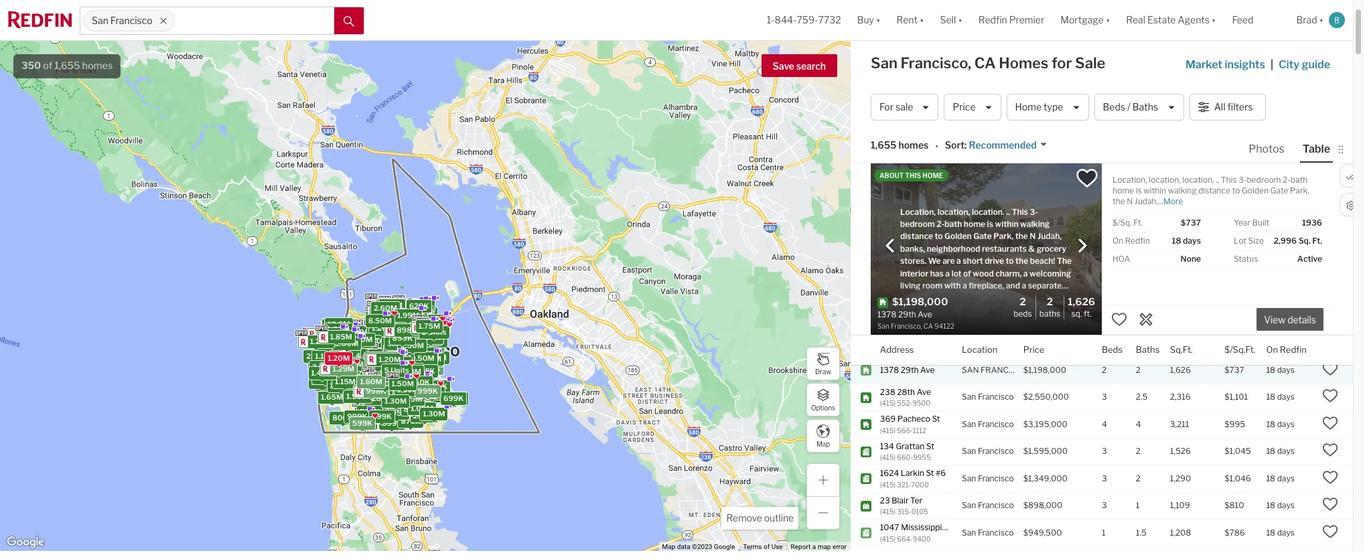 Task type: vqa. For each thing, say whether or not it's contained in the screenshot.
3.50M
yes



Task type: describe. For each thing, give the bounding box(es) containing it.
0 vertical spatial 1,655
[[54, 60, 80, 72]]

0 horizontal spatial with
[[945, 281, 961, 291]]

2.48m
[[371, 319, 394, 328]]

18 days for $786
[[1267, 528, 1295, 538]]

1 vertical spatial $737
[[1225, 365, 1245, 375]]

0 horizontal spatial 699k
[[400, 314, 421, 323]]

walking for judah,...
[[1168, 186, 1197, 196]]

previous button image
[[884, 239, 897, 252]]

are
[[943, 256, 955, 266]]

1 vertical spatial 1.28m
[[410, 392, 432, 401]]

a up full
[[963, 281, 967, 291]]

675k
[[415, 319, 435, 328]]

1 vertical spatial 1.05m
[[420, 320, 443, 330]]

0 vertical spatial separate
[[1028, 281, 1062, 291]]

18 for $810
[[1267, 501, 1276, 511]]

of up morning
[[943, 330, 951, 340]]

type
[[1044, 101, 1064, 113]]

.. for judah,...
[[1216, 175, 1220, 185]]

favorite this home image for $737
[[1323, 361, 1339, 377]]

san for 23 blair ter
[[962, 501, 976, 511]]

this
[[905, 172, 921, 180]]

0 horizontal spatial 10.00m
[[324, 320, 352, 329]]

4 units
[[398, 316, 423, 326]]

remove
[[727, 513, 762, 524]]

▾ for mortgage ▾
[[1106, 14, 1110, 26]]

0 vertical spatial 1.95m
[[390, 314, 412, 324]]

to up charm,
[[1006, 256, 1014, 266]]

0 horizontal spatial you
[[901, 367, 915, 377]]

san up 350 of 1,655 homes
[[92, 15, 108, 26]]

of up beautiful
[[1019, 305, 1027, 315]]

1.80m up 865k
[[392, 306, 414, 316]]

status
[[1234, 254, 1259, 264]]

0 vertical spatial 3.80m
[[381, 309, 405, 318]]

the up morning
[[952, 330, 965, 340]]

atrium
[[1031, 318, 1056, 328]]

beautiful
[[995, 318, 1029, 328]]

st for pacheco
[[932, 414, 940, 424]]

1 vertical spatial 2.50m
[[401, 341, 424, 350]]

18 days for $1,195
[[1267, 338, 1295, 348]]

ft. for 1,626
[[1084, 309, 1092, 319]]

$/sq.ft.
[[1225, 344, 1256, 355]]

1 vertical spatial 1.48m
[[413, 411, 436, 421]]

1 horizontal spatial 699k
[[444, 394, 464, 403]]

1 vertical spatial separate
[[1023, 293, 1057, 303]]

the up have
[[901, 330, 913, 340]]

0 horizontal spatial 599k
[[352, 419, 373, 428]]

•
[[936, 140, 939, 152]]

1112
[[913, 426, 927, 435]]

9500 inside 238 28th ave (415) 552-9500
[[913, 399, 931, 407]]

remove san francisco image
[[159, 17, 167, 25]]

1.80m down 670k
[[385, 335, 408, 345]]

1.29m
[[333, 364, 355, 374]]

favorite button checkbox
[[1076, 167, 1099, 190]]

grattan
[[896, 441, 925, 451]]

(415) inside the 369 pacheco st (415) 566-1112
[[880, 426, 896, 435]]

the up restaurants in the right of the page
[[1016, 231, 1028, 241]]

0 horizontal spatial this
[[932, 318, 949, 328]]

1 horizontal spatial 10.00m
[[369, 313, 397, 323]]

report a map error
[[791, 543, 847, 551]]

1624 larkin st #6 (415) 321-7000
[[880, 468, 946, 489]]

#1
[[939, 306, 947, 316]]

1 horizontal spatial with
[[1005, 293, 1022, 303]]

beds for beds button
[[1102, 344, 1123, 355]]

san francisco for 369 pacheco st
[[962, 419, 1014, 429]]

1 vertical spatial 4.25m
[[363, 357, 387, 366]]

1 horizontal spatial on redfin
[[1267, 344, 1307, 355]]

635k
[[422, 389, 442, 398]]

active
[[1298, 254, 1323, 264]]

$3,195,000
[[1024, 419, 1068, 429]]

beach!
[[1030, 256, 1056, 266]]

0 horizontal spatial price
[[953, 101, 976, 113]]

2,996
[[1274, 236, 1297, 246]]

0 vertical spatial 1.28m
[[391, 349, 413, 358]]

0 vertical spatial 879k
[[385, 339, 404, 348]]

redfin premier button
[[971, 0, 1053, 40]]

0 horizontal spatial 1.49m
[[335, 378, 358, 387]]

in
[[1058, 318, 1065, 328]]

1 horizontal spatial 4
[[1102, 419, 1107, 429]]

5 ▾ from the left
[[1212, 14, 1216, 26]]

st for 15th
[[918, 333, 926, 343]]

a right and
[[1022, 281, 1027, 291]]

2.5
[[1136, 392, 1148, 402]]

francisco for 10 miller pl #1202
[[978, 284, 1014, 294]]

terms of use
[[743, 543, 783, 551]]

2.55m
[[327, 325, 350, 334]]

▾ for brad ▾
[[1320, 14, 1324, 26]]

sq.ft. button
[[1170, 335, 1193, 365]]

1 vertical spatial 995k
[[384, 406, 404, 415]]

1750
[[913, 291, 929, 299]]

francisco for 134 grattan st
[[978, 447, 1014, 457]]

location, for location, location, location. .. this 3- bedroom 2-bath home is within walking distance to golden gate park, the n judah, banks, neighborhood restaurants  &  grocery stores. we are a short drive to the beach! the interior has a lot of wood charm, a welcoming living room with a fireplace, and a separate dining room. full basement with separate entrance. huge backyard. a lot of potential to expand. this home has a beautiful atrium in the middle of the second floor where you can have your morning coffee. don't miss out on your chance to remodel your home the way you like it.
[[901, 207, 936, 217]]

a down "are"
[[946, 268, 950, 278]]

san for 1047 mississippi st #3
[[962, 528, 976, 538]]

beds / baths
[[1103, 101, 1159, 113]]

$1,595,000
[[1024, 447, 1068, 457]]

about this home
[[880, 172, 944, 180]]

the
[[1057, 256, 1072, 266]]

room
[[923, 281, 943, 291]]

©2023
[[692, 543, 713, 551]]

778k
[[348, 352, 367, 362]]

28th
[[897, 387, 915, 397]]

gate for location, location, location. .. this 3- bedroom 2-bath home is within walking distance to golden gate park, the n judah, banks, neighborhood restaurants  &  grocery stores. we are a short drive to the beach! the interior has a lot of wood charm, a welcoming living room with a fireplace, and a separate dining room. full basement with separate entrance. huge backyard. a lot of potential to expand. this home has a beautiful atrium in the middle of the second floor where you can have your morning coffee. don't miss out on your chance to remodel your home the way you like it.
[[974, 231, 992, 241]]

francisco for 1821 15th st #3
[[978, 338, 1014, 348]]

location button
[[962, 335, 998, 365]]

0 horizontal spatial 2.80m
[[370, 353, 393, 362]]

to down morning
[[949, 355, 957, 365]]

san
[[962, 365, 979, 375]]

1.19m
[[414, 387, 435, 396]]

favorite this home image for $995
[[1323, 415, 1339, 431]]

0 vertical spatial 1.69m
[[314, 334, 336, 344]]

1 vertical spatial 1.85m
[[336, 379, 358, 388]]

$786
[[1225, 528, 1245, 538]]

san for 1624 larkin st #6
[[962, 474, 976, 484]]

1 vertical spatial price button
[[1024, 335, 1045, 365]]

market
[[1186, 58, 1223, 71]]

sq. for 1,626
[[1072, 309, 1082, 319]]

user photo image
[[1329, 12, 1345, 28]]

2 vertical spatial 1.05m
[[404, 356, 426, 366]]

san francisco for 23 blair ter
[[962, 501, 1014, 511]]

0 vertical spatial 1.49m
[[398, 308, 421, 317]]

redfin inside redfin premier button
[[979, 14, 1008, 26]]

sell ▾ button
[[940, 0, 963, 40]]

homes inside 1,655 homes •
[[899, 140, 929, 151]]

0 vertical spatial ft.
[[1134, 218, 1143, 228]]

1.15m down 2.39m at the left bottom
[[407, 333, 428, 343]]

buy
[[857, 14, 874, 26]]

2.60m up "759k" at the left
[[356, 327, 380, 336]]

0 horizontal spatial 2.40m
[[312, 362, 336, 372]]

this for judah,
[[1012, 207, 1028, 217]]

1 vertical spatial 749k
[[368, 341, 388, 351]]

x-out this home image
[[1138, 311, 1155, 328]]

2.74m
[[384, 369, 407, 378]]

feed
[[1232, 14, 1254, 26]]

(415) inside 23 blair ter (415) 315-0105
[[880, 508, 896, 516]]

0 vertical spatial 3.60m
[[379, 301, 403, 310]]

1 vertical spatial 898k
[[415, 367, 435, 376]]

1 vertical spatial 3.20m
[[379, 387, 402, 397]]

the up $1,198,000
[[1034, 355, 1047, 365]]

2 inside 2 beds
[[1020, 296, 1026, 308]]

st for larkin
[[926, 468, 934, 478]]

1 vertical spatial has
[[974, 318, 987, 328]]

0 horizontal spatial $737
[[1181, 218, 1201, 228]]

to up neighborhood
[[935, 231, 943, 241]]

1 horizontal spatial 2.30m
[[402, 314, 426, 323]]

1 vertical spatial 2.30m
[[354, 351, 377, 361]]

of left use
[[764, 543, 770, 551]]

favorite this home image for $1,046
[[1323, 470, 1339, 486]]

search
[[797, 60, 826, 72]]

mortgage ▾ button
[[1061, 0, 1110, 40]]

:
[[965, 140, 967, 151]]

1 vertical spatial 1.99m
[[333, 386, 355, 396]]

to right 2 baths
[[1065, 305, 1073, 315]]

of down 'short'
[[964, 268, 971, 278]]

1-844-759-7732 link
[[767, 14, 841, 26]]

judah,
[[1038, 231, 1062, 241]]

home up san francisco $1,198,000
[[1011, 355, 1032, 365]]

1.15m down 840k
[[401, 386, 422, 396]]

days for $737
[[1278, 365, 1295, 375]]

1 vertical spatial 1.95m
[[382, 357, 404, 366]]

4.60m
[[379, 360, 403, 370]]

bath for location, location, location. .. this 3- bedroom 2-bath home is within walking distance to golden gate park, the n judah, banks, neighborhood restaurants  &  grocery stores. we are a short drive to the beach! the interior has a lot of wood charm, a welcoming living room with a fireplace, and a separate dining room. full basement with separate entrance. huge backyard. a lot of potential to expand. this home has a beautiful atrium in the middle of the second floor where you can have your morning coffee. don't miss out on your chance to remodel your home the way you like it.
[[945, 219, 962, 229]]

home
[[1016, 101, 1042, 113]]

0 vertical spatial 550k
[[390, 309, 411, 318]]

none
[[1181, 254, 1201, 264]]

▾ for sell ▾
[[958, 14, 963, 26]]

francisco for 23 blair ter
[[978, 501, 1014, 511]]

within for judah,
[[995, 219, 1019, 229]]

days for $786
[[1278, 528, 1295, 538]]

1 vertical spatial 750k
[[410, 378, 430, 387]]

19.8m
[[328, 320, 350, 329]]

1 vertical spatial 4.30m
[[377, 360, 400, 370]]

1,626 sq. ft.
[[1068, 296, 1096, 319]]

san francisco for 1047 mississippi st #3
[[962, 528, 1014, 538]]

a
[[1000, 305, 1006, 315]]

1936
[[1303, 218, 1323, 228]]

18 days for $1,045
[[1267, 447, 1295, 457]]

1.80m up "759k" at the left
[[335, 327, 357, 336]]

|
[[1271, 58, 1274, 71]]

1.09m
[[337, 358, 359, 367]]

890k
[[424, 392, 444, 401]]

1 horizontal spatial 629k
[[409, 302, 429, 311]]

favorite this home image for $1,101
[[1323, 388, 1339, 404]]

golden for location, location, location. .. this 3- bedroom 2-bath home is within walking distance to golden gate park, the n judah, banks, neighborhood restaurants  &  grocery stores. we are a short drive to the beach! the interior has a lot of wood charm, a welcoming living room with a fireplace, and a separate dining room. full basement with separate entrance. huge backyard. a lot of potential to expand. this home has a beautiful atrium in the middle of the second floor where you can have your morning coffee. don't miss out on your chance to remodel your home the way you like it.
[[945, 231, 972, 241]]

buy ▾ button
[[857, 0, 881, 40]]

the inside location, location, location. .. this 3-bedroom 2-bath home is within walking distance to golden gate park, the n judah,...
[[1113, 196, 1125, 206]]

location. for judah,...
[[1183, 175, 1215, 185]]

2 horizontal spatial 4
[[1136, 419, 1142, 429]]

next button image
[[1076, 239, 1090, 252]]

#3 for 1821 15th st #3
[[928, 333, 938, 343]]

0 horizontal spatial your
[[901, 355, 918, 365]]

1.15m down 1.29m
[[335, 377, 356, 386]]

0 vertical spatial 599k
[[377, 374, 398, 383]]

0 vertical spatial 2.50m
[[385, 303, 408, 313]]

st for mississippi
[[944, 523, 952, 533]]

380 dolores st #1 (415) 601-6915
[[880, 306, 947, 326]]

810k
[[356, 419, 375, 428]]

0 vertical spatial 4.30m
[[381, 349, 404, 358]]

san for 380 dolores st #1
[[962, 311, 976, 321]]

1.80m down 1.62m
[[424, 353, 447, 362]]

the up charm,
[[1016, 256, 1029, 266]]

369 pacheco st link
[[880, 414, 950, 425]]

0 vertical spatial 750k
[[399, 302, 419, 312]]

1,626 for 1,626
[[1170, 365, 1191, 375]]

18 for $737
[[1267, 365, 1276, 375]]

beds / baths button
[[1095, 94, 1184, 121]]

days for $995
[[1278, 419, 1295, 429]]

1 vertical spatial beds
[[1014, 309, 1032, 319]]

1 vertical spatial 1.33m
[[378, 362, 400, 371]]

915k
[[393, 323, 412, 332]]

2 horizontal spatial 2.40m
[[387, 371, 411, 380]]

1 horizontal spatial 2.40m
[[349, 336, 372, 345]]

pl
[[914, 278, 921, 288]]

real estate agents ▾ button
[[1118, 0, 1224, 40]]

0 vertical spatial 995k
[[397, 315, 418, 324]]

to inside location, location, location. .. this 3-bedroom 2-bath home is within walking distance to golden gate park, the n judah,...
[[1233, 186, 1241, 196]]

on inside button
[[1267, 344, 1278, 355]]

n for judah,
[[1030, 231, 1036, 241]]

(415) inside 1624 larkin st #6 (415) 321-7000
[[880, 481, 896, 489]]

1 vertical spatial 795k
[[384, 336, 404, 346]]

san francisco $1,198,000
[[962, 365, 1067, 375]]

more
[[1164, 196, 1183, 206]]

759-
[[797, 14, 819, 26]]

$/sq.
[[1113, 218, 1132, 228]]

0 vertical spatial 1.48m
[[410, 301, 432, 311]]

0 vertical spatial you
[[1042, 330, 1056, 340]]

1 vertical spatial 879k
[[401, 416, 421, 426]]

2.38m
[[412, 309, 435, 318]]

1821 15th st #3 link
[[880, 333, 950, 344]]

1 vertical spatial 1.69m
[[317, 373, 339, 382]]

map for map
[[817, 440, 830, 448]]

2 horizontal spatial your
[[992, 355, 1009, 365]]

369
[[880, 414, 896, 424]]

2 vertical spatial 898k
[[409, 393, 429, 402]]

0 horizontal spatial on
[[1113, 236, 1124, 246]]

baths inside button
[[1133, 101, 1159, 113]]

18 left 'details'
[[1267, 311, 1276, 321]]

552- inside 1821 15th st #3 (415) 552-9500
[[897, 345, 913, 353]]

expand.
[[901, 318, 931, 328]]

is for judah,
[[987, 219, 994, 229]]

719k
[[343, 335, 362, 344]]

1 vertical spatial price
[[1024, 344, 1045, 355]]

a right charm,
[[1024, 268, 1028, 278]]

1 vertical spatial redfin
[[1126, 236, 1150, 246]]

0 horizontal spatial 3.20m
[[351, 369, 374, 378]]

3- for location, location, location. .. this 3- bedroom 2-bath home is within walking distance to golden gate park, the n judah, banks, neighborhood restaurants  &  grocery stores. we are a short drive to the beach! the interior has a lot of wood charm, a welcoming living room with a fireplace, and a separate dining room. full basement with separate entrance. huge backyard. a lot of potential to expand. this home has a beautiful atrium in the middle of the second floor where you can have your morning coffee. don't miss out on your chance to remodel your home the way you like it.
[[1030, 207, 1038, 217]]

francisco,
[[901, 54, 972, 72]]

18 for $1,101
[[1267, 392, 1276, 402]]

distance for location, location, location. .. this 3-bedroom 2-bath home is within walking distance to golden gate park, the n judah,...
[[1199, 186, 1231, 196]]

room.
[[926, 293, 948, 303]]

18 for $786
[[1267, 528, 1276, 538]]

home down huge
[[950, 318, 972, 328]]

0 horizontal spatial 629k
[[374, 374, 394, 383]]

don't
[[1001, 342, 1022, 352]]

0 vertical spatial price button
[[944, 94, 1001, 121]]

1,626 for 1,626 sq. ft.
[[1068, 296, 1096, 308]]

10
[[880, 278, 890, 288]]

gate for location, location, location. .. this 3-bedroom 2-bath home is within walking distance to golden gate park, the n judah,...
[[1271, 186, 1289, 196]]

5 units
[[384, 366, 409, 375]]

1.53m
[[308, 335, 331, 345]]

6915
[[912, 318, 928, 326]]

1.39m
[[423, 336, 445, 346]]

days for $1,045
[[1278, 447, 1295, 457]]

545k
[[394, 321, 415, 331]]

francisco for 1047 mississippi st #3
[[978, 528, 1014, 538]]

0 vertical spatial 1.43m
[[371, 317, 393, 327]]

0 horizontal spatial 3.80m
[[354, 370, 377, 380]]

0 vertical spatial 795k
[[400, 317, 420, 327]]

1 horizontal spatial 1.99m
[[397, 311, 420, 320]]

1.15m up 865k
[[392, 306, 413, 315]]

error
[[833, 543, 847, 551]]

0 vertical spatial on redfin
[[1113, 236, 1150, 246]]

favorite this home image for $810
[[1323, 497, 1339, 513]]

0 vertical spatial 749k
[[415, 324, 435, 333]]

st for dolores
[[929, 306, 937, 316]]

favorite button image
[[1076, 167, 1099, 190]]

1-
[[767, 14, 775, 26]]



Task type: locate. For each thing, give the bounding box(es) containing it.
location, inside location, location, location. .. this 3- bedroom 2-bath home is within walking distance to golden gate park, the n judah, banks, neighborhood restaurants  &  grocery stores. we are a short drive to the beach! the interior has a lot of wood charm, a welcoming living room with a fireplace, and a separate dining room. full basement with separate entrance. huge backyard. a lot of potential to expand. this home has a beautiful atrium in the middle of the second floor where you can have your morning coffee. don't miss out on your chance to remodel your home the way you like it.
[[938, 207, 971, 217]]

749k
[[415, 324, 435, 333], [368, 341, 388, 351], [388, 352, 408, 362]]

0 vertical spatial this
[[1221, 175, 1237, 185]]

1 horizontal spatial 975k
[[407, 333, 426, 343]]

828k
[[367, 394, 387, 403]]

968k
[[397, 309, 417, 318]]

9 (415) from the top
[[880, 535, 896, 543]]

4.25m up 1.38m
[[363, 357, 387, 366]]

gate
[[1271, 186, 1289, 196], [974, 231, 992, 241]]

address button
[[880, 335, 914, 365]]

2- for location, location, location. .. this 3-bedroom 2-bath home is within walking distance to golden gate park, the n judah,...
[[1283, 175, 1291, 185]]

baths button
[[1136, 335, 1160, 365]]

552- down 15th
[[897, 345, 913, 353]]

2 1,109 from the top
[[1170, 501, 1190, 511]]

1,655 right 350
[[54, 60, 80, 72]]

(415) inside 1047 mississippi st #3 (415) 664-9400
[[880, 535, 896, 543]]

recommended
[[969, 140, 1037, 151]]

sq. inside 1,626 sq. ft.
[[1072, 309, 1082, 319]]

for
[[880, 101, 894, 113]]

coffee.
[[973, 342, 1000, 352]]

0 vertical spatial distance
[[1199, 186, 1231, 196]]

1 vertical spatial ft.
[[1313, 236, 1323, 246]]

0 vertical spatial bath
[[1291, 175, 1308, 185]]

0 vertical spatial 898k
[[397, 326, 417, 335]]

3- inside location, location, location. .. this 3-bedroom 2-bath home is within walking distance to golden gate park, the n judah,...
[[1239, 175, 1247, 185]]

redfin
[[979, 14, 1008, 26], [1126, 236, 1150, 246], [1280, 344, 1307, 355]]

550k up 1.63m
[[400, 388, 420, 397]]

0 horizontal spatial 975k
[[382, 334, 402, 343]]

9500 inside 1821 15th st #3 (415) 552-9500
[[913, 345, 931, 353]]

francisco
[[981, 365, 1028, 375]]

1 vertical spatial you
[[901, 367, 915, 377]]

880k
[[425, 383, 446, 393]]

map region
[[0, 0, 994, 551]]

18 right $995
[[1267, 419, 1276, 429]]

(415) inside the 134 grattan st (415) 660-9955
[[880, 454, 896, 462]]

ft. for 2,996
[[1313, 236, 1323, 246]]

map for map data ©2023 google
[[662, 543, 676, 551]]

3.20m down 778k
[[351, 369, 374, 378]]

552- inside 238 28th ave (415) 552-9500
[[897, 399, 913, 407]]

distance inside location, location, location. .. this 3-bedroom 2-bath home is within walking distance to golden gate park, the n judah,...
[[1199, 186, 1231, 196]]

guide
[[1302, 58, 1331, 71]]

is for judah,...
[[1136, 186, 1142, 196]]

this inside location, location, location. .. this 3-bedroom 2-bath home is within walking distance to golden gate park, the n judah,...
[[1221, 175, 1237, 185]]

francisco for 1624 larkin st #6
[[978, 474, 1014, 484]]

walking inside location, location, location. .. this 3- bedroom 2-bath home is within walking distance to golden gate park, the n judah, banks, neighborhood restaurants  &  grocery stores. we are a short drive to the beach! the interior has a lot of wood charm, a welcoming living room with a fireplace, and a separate dining room. full basement with separate entrance. huge backyard. a lot of potential to expand. this home has a beautiful atrium in the middle of the second floor where you can have your morning coffee. don't miss out on your chance to remodel your home the way you like it.
[[1021, 219, 1050, 229]]

home inside location, location, location. .. this 3-bedroom 2-bath home is within walking distance to golden gate park, the n judah,...
[[1113, 186, 1134, 196]]

29th
[[901, 365, 919, 375]]

0 vertical spatial is
[[1136, 186, 1142, 196]]

0 vertical spatial 2.30m
[[402, 314, 426, 323]]

#3 down 6915
[[928, 333, 938, 343]]

1 horizontal spatial lot
[[1007, 305, 1018, 315]]

0 horizontal spatial location.
[[972, 207, 1005, 217]]

1,109
[[1170, 338, 1190, 348], [1170, 501, 1190, 511]]

gate inside location, location, location. .. this 3- bedroom 2-bath home is within walking distance to golden gate park, the n judah, banks, neighborhood restaurants  &  grocery stores. we are a short drive to the beach! the interior has a lot of wood charm, a welcoming living room with a fireplace, and a separate dining room. full basement with separate entrance. huge backyard. a lot of potential to expand. this home has a beautiful atrium in the middle of the second floor where you can have your morning coffee. don't miss out on your chance to remodel your home the way you like it.
[[974, 231, 992, 241]]

8 (415) from the top
[[880, 508, 896, 516]]

0 vertical spatial 1,109
[[1170, 338, 1190, 348]]

1,109 for 1
[[1170, 501, 1190, 511]]

550k up the 810k
[[360, 407, 380, 417]]

2.60m down 2.25m
[[375, 347, 399, 356]]

2 horizontal spatial ft.
[[1313, 236, 1323, 246]]

bath inside location, location, location. .. this 3-bedroom 2-bath home is within walking distance to golden gate park, the n judah,...
[[1291, 175, 1308, 185]]

18 for $1,046
[[1267, 474, 1276, 484]]

2.25m
[[371, 337, 394, 347]]

second
[[967, 330, 994, 340]]

sq. for 2,996
[[1299, 236, 1311, 246]]

699k
[[400, 314, 421, 323], [444, 394, 464, 403]]

2- inside location, location, location. .. this 3- bedroom 2-bath home is within walking distance to golden gate park, the n judah, banks, neighborhood restaurants  &  grocery stores. we are a short drive to the beach! the interior has a lot of wood charm, a welcoming living room with a fireplace, and a separate dining room. full basement with separate entrance. huge backyard. a lot of potential to expand. this home has a beautiful atrium in the middle of the second floor where you can have your morning coffee. don't miss out on your chance to remodel your home the way you like it.
[[937, 219, 945, 229]]

ave inside 1378 29th ave link
[[921, 365, 935, 375]]

2 vertical spatial 550k
[[360, 407, 380, 417]]

san for 1821 15th st #3
[[962, 338, 976, 348]]

golden inside location, location, location. .. this 3-bedroom 2-bath home is within walking distance to golden gate park, the n judah,...
[[1242, 186, 1269, 196]]

san right 1112
[[962, 419, 976, 429]]

judah,...
[[1135, 196, 1164, 206]]

bath inside location, location, location. .. this 3- bedroom 2-bath home is within walking distance to golden gate park, the n judah, banks, neighborhood restaurants  &  grocery stores. we are a short drive to the beach! the interior has a lot of wood charm, a welcoming living room with a fireplace, and a separate dining room. full basement with separate entrance. huge backyard. a lot of potential to expand. this home has a beautiful atrium in the middle of the second floor where you can have your morning coffee. don't miss out on your chance to remodel your home the way you like it.
[[945, 219, 962, 229]]

map inside map button
[[817, 440, 830, 448]]

1.07m
[[379, 342, 401, 352]]

1047
[[880, 523, 900, 533]]

location. inside location, location, location. .. this 3-bedroom 2-bath home is within walking distance to golden gate park, the n judah,...
[[1183, 175, 1215, 185]]

is up restaurants in the right of the page
[[987, 219, 994, 229]]

$810
[[1225, 501, 1245, 511]]

2 favorite this home image from the top
[[1323, 415, 1339, 431]]

9955
[[913, 454, 931, 462]]

market insights | city guide
[[1186, 58, 1331, 71]]

ave inside 238 28th ave (415) 552-9500
[[917, 387, 931, 397]]

2- inside location, location, location. .. this 3-bedroom 2-bath home is within walking distance to golden gate park, the n judah,...
[[1283, 175, 1291, 185]]

golden inside location, location, location. .. this 3- bedroom 2-bath home is within walking distance to golden gate park, the n judah, banks, neighborhood restaurants  &  grocery stores. we are a short drive to the beach! the interior has a lot of wood charm, a welcoming living room with a fireplace, and a separate dining room. full basement with separate entrance. huge backyard. a lot of potential to expand. this home has a beautiful atrium in the middle of the second floor where you can have your morning coffee. don't miss out on your chance to remodel your home the way you like it.
[[945, 231, 972, 241]]

a right "are"
[[957, 256, 961, 266]]

golden up year built
[[1242, 186, 1269, 196]]

price up :
[[953, 101, 976, 113]]

san francisco for 134 grattan st
[[962, 447, 1014, 457]]

2 ▾ from the left
[[920, 14, 924, 26]]

849k
[[396, 310, 416, 319], [386, 318, 407, 327]]

san for 238 28th ave
[[962, 392, 976, 402]]

st inside 1624 larkin st #6 (415) 321-7000
[[926, 468, 934, 478]]

1,655 inside 1,655 homes •
[[871, 140, 897, 151]]

google image
[[3, 534, 48, 551]]

st for grattan
[[927, 441, 935, 451]]

18 for $1,045
[[1267, 447, 1276, 457]]

2 9500 from the top
[[913, 399, 931, 407]]

2.53m
[[341, 360, 364, 369]]

san right 9400
[[962, 528, 976, 538]]

1 vertical spatial lot
[[1007, 305, 1018, 315]]

1 vertical spatial 1,655
[[871, 140, 897, 151]]

submit search image
[[344, 16, 354, 27]]

2 552- from the top
[[897, 399, 913, 407]]

for
[[1052, 54, 1072, 72]]

0 horizontal spatial within
[[995, 219, 1019, 229]]

francisco for 380 dolores st #1
[[978, 311, 1014, 321]]

st inside 1821 15th st #3 (415) 552-9500
[[918, 333, 926, 343]]

real
[[1126, 14, 1146, 26]]

18 right $810
[[1267, 501, 1276, 511]]

separate down welcoming
[[1028, 281, 1062, 291]]

san francisco for 1821 15th st #3
[[962, 338, 1014, 348]]

800k
[[333, 413, 353, 423]]

on up the hoa
[[1113, 236, 1124, 246]]

home up neighborhood
[[964, 219, 986, 229]]

2.60m down '2.55m'
[[316, 339, 340, 348]]

1 vertical spatial 699k
[[444, 394, 464, 403]]

1 horizontal spatial 2.80m
[[418, 354, 442, 364]]

1 favorite this home image from the top
[[1323, 307, 1339, 323]]

st inside the 134 grattan st (415) 660-9955
[[927, 441, 935, 451]]

san for 10 miller pl #1202
[[962, 284, 976, 294]]

1.13m
[[385, 396, 406, 406]]

1.85m down 25.0m
[[330, 333, 352, 342]]

878k
[[423, 322, 443, 331]]

3.80m down '2.53m'
[[354, 370, 377, 380]]

0 vertical spatial #3
[[928, 333, 938, 343]]

0 vertical spatial 1.05m
[[383, 307, 406, 316]]

terms of use link
[[743, 543, 783, 551]]

days for $810
[[1278, 501, 1295, 511]]

with down and
[[1005, 293, 1022, 303]]

(415) inside 1821 15th st #3 (415) 552-9500
[[880, 345, 896, 353]]

you left like
[[901, 367, 915, 377]]

beds left baths button
[[1102, 344, 1123, 355]]

▾ right mortgage
[[1106, 14, 1110, 26]]

18 right $1,045
[[1267, 447, 1276, 457]]

6 ▾ from the left
[[1320, 14, 1324, 26]]

favorite this home image for $1,195
[[1323, 334, 1339, 350]]

1 vertical spatial #3
[[954, 523, 964, 533]]

3 favorite this home image from the top
[[1323, 442, 1339, 459]]

599k down 1.73m
[[352, 419, 373, 428]]

1 vertical spatial 550k
[[400, 388, 420, 397]]

18 up none
[[1172, 236, 1182, 246]]

st up 9955
[[927, 441, 935, 451]]

(415) inside 238 28th ave (415) 552-9500
[[880, 399, 896, 407]]

n for judah,...
[[1127, 196, 1133, 206]]

1.43m down "759k" at the left
[[350, 351, 372, 361]]

1 vertical spatial 1.49m
[[335, 378, 358, 387]]

ft. inside 1,626 sq. ft.
[[1084, 309, 1092, 319]]

0 vertical spatial 2-
[[1283, 175, 1291, 185]]

1 vertical spatial 9500
[[913, 399, 931, 407]]

map
[[817, 440, 830, 448], [662, 543, 676, 551]]

sell ▾
[[940, 14, 963, 26]]

1 552- from the top
[[897, 345, 913, 353]]

879k down 848k
[[401, 416, 421, 426]]

market insights link
[[1186, 44, 1266, 73]]

ft. down the 1936
[[1313, 236, 1323, 246]]

18 right the $1,046
[[1267, 474, 1276, 484]]

0 horizontal spatial map
[[662, 543, 676, 551]]

(415) down 380
[[880, 318, 896, 326]]

3.20m
[[351, 369, 374, 378], [379, 387, 402, 397]]

price down where
[[1024, 344, 1045, 355]]

n inside location, location, location. .. this 3- bedroom 2-bath home is within walking distance to golden gate park, the n judah, banks, neighborhood restaurants  &  grocery stores. we are a short drive to the beach! the interior has a lot of wood charm, a welcoming living room with a fireplace, and a separate dining room. full basement with separate entrance. huge backyard. a lot of potential to expand. this home has a beautiful atrium in the middle of the second floor where you can have your morning coffee. don't miss out on your chance to remodel your home the way you like it.
[[1030, 231, 1036, 241]]

6 (415) from the top
[[880, 454, 896, 462]]

2 inside 2 baths
[[1047, 296, 1053, 308]]

1 vertical spatial homes
[[899, 140, 929, 151]]

francisco for 369 pacheco st
[[978, 419, 1014, 429]]

0 horizontal spatial redfin
[[979, 14, 1008, 26]]

1 horizontal spatial $737
[[1225, 365, 1245, 375]]

0 vertical spatial 1.99m
[[397, 311, 420, 320]]

#3 for 1047 mississippi st #3
[[954, 523, 964, 533]]

can
[[1057, 330, 1071, 340]]

a left map
[[813, 543, 816, 551]]

.. inside location, location, location. .. this 3-bedroom 2-bath home is within walking distance to golden gate park, the n judah,...
[[1216, 175, 1220, 185]]

days for $1,101
[[1278, 392, 1295, 402]]

2.80m down 1.07m
[[370, 353, 393, 362]]

within inside location, location, location. .. this 3-bedroom 2-bath home is within walking distance to golden gate park, the n judah,...
[[1144, 186, 1167, 196]]

1 vertical spatial 629k
[[374, 374, 394, 383]]

1 vertical spatial within
[[995, 219, 1019, 229]]

sell
[[940, 14, 956, 26]]

location. for judah,
[[972, 207, 1005, 217]]

bedroom inside location, location, location. .. this 3-bedroom 2-bath home is within walking distance to golden gate park, the n judah,...
[[1247, 175, 1281, 185]]

4 inside map region
[[398, 316, 403, 326]]

of right 350
[[43, 60, 52, 72]]

0 vertical spatial walking
[[1168, 186, 1197, 196]]

2 vertical spatial 749k
[[388, 352, 408, 362]]

the up $/sq. at top
[[1113, 196, 1125, 206]]

2- down photos button
[[1283, 175, 1291, 185]]

2 horizontal spatial redfin
[[1280, 344, 1307, 355]]

backyard.
[[961, 305, 998, 315]]

0 vertical spatial 1.33m
[[389, 348, 411, 357]]

18 days for $810
[[1267, 501, 1295, 511]]

1 horizontal spatial this
[[1012, 207, 1028, 217]]

1 vertical spatial distance
[[901, 231, 933, 241]]

1,655
[[54, 60, 80, 72], [871, 140, 897, 151]]

san francisco for 238 28th ave
[[962, 392, 1014, 402]]

st right pacheco
[[932, 414, 940, 424]]

days for $1,046
[[1278, 474, 1295, 484]]

heading
[[878, 296, 987, 332]]

ave for 1378 29th ave
[[921, 365, 935, 375]]

within inside location, location, location. .. this 3- bedroom 2-bath home is within walking distance to golden gate park, the n judah, banks, neighborhood restaurants  &  grocery stores. we are a short drive to the beach! the interior has a lot of wood charm, a welcoming living room with a fireplace, and a separate dining room. full basement with separate entrance. huge backyard. a lot of potential to expand. this home has a beautiful atrium in the middle of the second floor where you can have your morning coffee. don't miss out on your chance to remodel your home the way you like it.
[[995, 219, 1019, 229]]

.. inside location, location, location. .. this 3- bedroom 2-bath home is within walking distance to golden gate park, the n judah, banks, neighborhood restaurants  &  grocery stores. we are a short drive to the beach! the interior has a lot of wood charm, a welcoming living room with a fireplace, and a separate dining room. full basement with separate entrance. huge backyard. a lot of potential to expand. this home has a beautiful atrium in the middle of the second floor where you can have your morning coffee. don't miss out on your chance to remodel your home the way you like it.
[[1007, 207, 1010, 217]]

18 days for $1,101
[[1267, 392, 1295, 402]]

san francisco for 10 miller pl #1202
[[962, 284, 1014, 294]]

0 vertical spatial location,
[[1149, 175, 1181, 185]]

0 horizontal spatial park,
[[994, 231, 1014, 241]]

lot right a
[[1007, 305, 1018, 315]]

1.79m
[[330, 381, 352, 391]]

mortgage ▾ button
[[1053, 0, 1118, 40]]

0 horizontal spatial has
[[930, 268, 944, 278]]

park, for location, location, location. .. this 3-bedroom 2-bath home is within walking distance to golden gate park, the n judah,...
[[1291, 186, 1310, 196]]

2 vertical spatial baths
[[1136, 344, 1160, 355]]

location, inside location, location, location. .. this 3-bedroom 2-bath home is within walking distance to golden gate park, the n judah,...
[[1113, 175, 1148, 185]]

days for $1,195
[[1278, 338, 1295, 348]]

st inside the 369 pacheco st (415) 566-1112
[[932, 414, 940, 424]]

to up year
[[1233, 186, 1241, 196]]

▾ for buy ▾
[[876, 14, 881, 26]]

on redfin down $/sq. ft.
[[1113, 236, 1150, 246]]

1 vertical spatial 3.60m
[[349, 373, 373, 383]]

location. up restaurants in the right of the page
[[972, 207, 1005, 217]]

san francisco for 380 dolores st #1
[[962, 311, 1014, 321]]

0 horizontal spatial bath
[[945, 219, 962, 229]]

0 vertical spatial 4.25m
[[367, 318, 391, 327]]

distance inside location, location, location. .. this 3- bedroom 2-bath home is within walking distance to golden gate park, the n judah, banks, neighborhood restaurants  &  grocery stores. we are a short drive to the beach! the interior has a lot of wood charm, a welcoming living room with a fireplace, and a separate dining room. full basement with separate entrance. huge backyard. a lot of potential to expand. this home has a beautiful atrium in the middle of the second floor where you can have your morning coffee. don't miss out on your chance to remodel your home the way you like it.
[[901, 231, 933, 241]]

favorite this home image
[[1323, 307, 1339, 323], [1323, 415, 1339, 431], [1323, 442, 1339, 459], [1323, 497, 1339, 513]]

18 right $/sq.ft. button
[[1267, 365, 1276, 375]]

bedroom inside location, location, location. .. this 3- bedroom 2-bath home is within walking distance to golden gate park, the n judah, banks, neighborhood restaurants  &  grocery stores. we are a short drive to the beach! the interior has a lot of wood charm, a welcoming living room with a fireplace, and a separate dining room. full basement with separate entrance. huge backyard. a lot of potential to expand. this home has a beautiful atrium in the middle of the second floor where you can have your morning coffee. don't miss out on your chance to remodel your home the way you like it.
[[901, 219, 935, 229]]

1 horizontal spatial is
[[1136, 186, 1142, 196]]

1 vertical spatial 1.43m
[[350, 351, 372, 361]]

(415) down 10 at the right of the page
[[880, 291, 896, 299]]

1 ▾ from the left
[[876, 14, 881, 26]]

bedroom for location, location, location. .. this 3-bedroom 2-bath home is within walking distance to golden gate park, the n judah,...
[[1247, 175, 1281, 185]]

0 vertical spatial on
[[1113, 236, 1124, 246]]

wood
[[973, 268, 994, 278]]

1 horizontal spatial price button
[[1024, 335, 1045, 365]]

this for judah,...
[[1221, 175, 1237, 185]]

1 9500 from the top
[[913, 345, 931, 353]]

2,316
[[1170, 392, 1191, 402]]

map button
[[807, 419, 840, 453]]

with up full
[[945, 281, 961, 291]]

location, for location, location, location. .. this 3-bedroom 2-bath home is within walking distance to golden gate park, the n judah,...
[[1149, 175, 1181, 185]]

0 vertical spatial 629k
[[409, 302, 429, 311]]

has up second
[[974, 318, 987, 328]]

8.50m
[[368, 316, 392, 326]]

buy ▾
[[857, 14, 881, 26]]

gate inside location, location, location. .. this 3-bedroom 2-bath home is within walking distance to golden gate park, the n judah,...
[[1271, 186, 1289, 196]]

homes right 350
[[82, 60, 113, 72]]

bedroom for location, location, location. .. this 3- bedroom 2-bath home is within walking distance to golden gate park, the n judah, banks, neighborhood restaurants  &  grocery stores. we are a short drive to the beach! the interior has a lot of wood charm, a welcoming living room with a fireplace, and a separate dining room. full basement with separate entrance. huge backyard. a lot of potential to expand. this home has a beautiful atrium in the middle of the second floor where you can have your morning coffee. don't miss out on your chance to remodel your home the way you like it.
[[901, 219, 935, 229]]

1 vertical spatial park,
[[994, 231, 1014, 241]]

18 for $1,195
[[1267, 338, 1276, 348]]

all filters button
[[1190, 94, 1266, 121]]

walking inside location, location, location. .. this 3-bedroom 2-bath home is within walking distance to golden gate park, the n judah,...
[[1168, 186, 1197, 196]]

pacheco
[[898, 414, 931, 424]]

3- for location, location, location. .. this 3-bedroom 2-bath home is within walking distance to golden gate park, the n judah,...
[[1239, 175, 1247, 185]]

park, inside location, location, location. .. this 3-bedroom 2-bath home is within walking distance to golden gate park, the n judah,...
[[1291, 186, 1310, 196]]

0 horizontal spatial 2-
[[937, 219, 945, 229]]

gate down photos button
[[1271, 186, 1289, 196]]

within up judah,...
[[1144, 186, 1167, 196]]

3.75m
[[387, 339, 410, 348]]

1 horizontal spatial 1,626
[[1170, 365, 1191, 375]]

0 vertical spatial has
[[930, 268, 944, 278]]

2- up neighborhood
[[937, 219, 945, 229]]

3.80m up 322k
[[381, 309, 405, 318]]

1 (415) from the top
[[880, 291, 896, 299]]

bath for location, location, location. .. this 3-bedroom 2-bath home is within walking distance to golden gate park, the n judah,...
[[1291, 175, 1308, 185]]

beds for beds / baths
[[1103, 101, 1126, 113]]

0 vertical spatial 1.85m
[[330, 333, 352, 342]]

3- down photos button
[[1239, 175, 1247, 185]]

1378 29th ave
[[880, 365, 935, 375]]

1.93m
[[372, 317, 394, 326]]

san up for
[[871, 54, 898, 72]]

18 days for $737
[[1267, 365, 1295, 375]]

favorite this home image for $786
[[1323, 524, 1339, 540]]

1.00m
[[411, 404, 434, 414]]

1.48m
[[410, 301, 432, 311], [413, 411, 436, 421]]

we
[[928, 256, 941, 266]]

4 ▾ from the left
[[1106, 14, 1110, 26]]

▾ right the sell
[[958, 14, 963, 26]]

san right the #6
[[962, 474, 976, 484]]

save search
[[773, 60, 826, 72]]

0 horizontal spatial lot
[[952, 268, 962, 278]]

st inside 1047 mississippi st #3 (415) 664-9400
[[944, 523, 952, 533]]

location, up 'more' link
[[1149, 175, 1181, 185]]

n up &
[[1030, 231, 1036, 241]]

▾ right agents
[[1212, 14, 1216, 26]]

location. up more
[[1183, 175, 1215, 185]]

your down middle
[[920, 342, 938, 352]]

(415) inside 10 miller pl #1202 (415) 474-1750
[[880, 291, 896, 299]]

bedroom down photos button
[[1247, 175, 1281, 185]]

details
[[1288, 314, 1317, 326]]

2 (415) from the top
[[880, 318, 896, 326]]

view details button
[[1257, 308, 1324, 331]]

1 1,109 from the top
[[1170, 338, 1190, 348]]

2.40m left 1.09m
[[312, 362, 336, 372]]

799k
[[421, 333, 441, 343], [412, 351, 431, 360], [387, 364, 407, 374], [414, 388, 434, 397], [359, 412, 379, 422]]

None search field
[[175, 7, 334, 34]]

629k down 4.60m
[[374, 374, 394, 383]]

134
[[880, 441, 894, 451]]

23
[[880, 496, 890, 506]]

1 horizontal spatial location,
[[1149, 175, 1181, 185]]

1,109 for 2
[[1170, 338, 1190, 348]]

2.50m up "2.90m"
[[385, 303, 408, 313]]

options button
[[807, 383, 840, 417]]

5 (415) from the top
[[880, 426, 896, 435]]

(415) down 1047
[[880, 535, 896, 543]]

dining
[[901, 293, 924, 303]]

park, inside location, location, location. .. this 3- bedroom 2-bath home is within walking distance to golden gate park, the n judah, banks, neighborhood restaurants  &  grocery stores. we are a short drive to the beach! the interior has a lot of wood charm, a welcoming living room with a fireplace, and a separate dining room. full basement with separate entrance. huge backyard. a lot of potential to expand. this home has a beautiful atrium in the middle of the second floor where you can have your morning coffee. don't miss out on your chance to remodel your home the way you like it.
[[994, 231, 1014, 241]]

$1,046
[[1225, 474, 1251, 484]]

4.30m
[[381, 349, 404, 358], [377, 360, 400, 370]]

homes left •
[[899, 140, 929, 151]]

is inside location, location, location. .. this 3- bedroom 2-bath home is within walking distance to golden gate park, the n judah, banks, neighborhood restaurants  &  grocery stores. we are a short drive to the beach! the interior has a lot of wood charm, a welcoming living room with a fireplace, and a separate dining room. full basement with separate entrance. huge backyard. a lot of potential to expand. this home has a beautiful atrium in the middle of the second floor where you can have your morning coffee. don't miss out on your chance to remodel your home the way you like it.
[[987, 219, 994, 229]]

sale
[[1075, 54, 1106, 72]]

location, up judah,...
[[1113, 175, 1148, 185]]

redfin inside on redfin button
[[1280, 344, 1307, 355]]

san for 369 pacheco st
[[962, 419, 976, 429]]

entrance.
[[901, 305, 937, 315]]

0 horizontal spatial 4
[[398, 316, 403, 326]]

2 vertical spatial ft.
[[1084, 309, 1092, 319]]

3- inside location, location, location. .. this 3- bedroom 2-bath home is within walking distance to golden gate park, the n judah, banks, neighborhood restaurants  &  grocery stores. we are a short drive to the beach! the interior has a lot of wood charm, a welcoming living room with a fireplace, and a separate dining room. full basement with separate entrance. huge backyard. a lot of potential to expand. this home has a beautiful atrium in the middle of the second floor where you can have your morning coffee. don't miss out on your chance to remodel your home the way you like it.
[[1030, 207, 1038, 217]]

0 vertical spatial park,
[[1291, 186, 1310, 196]]

1378 29th ave link
[[880, 365, 950, 376]]

a up second
[[989, 318, 993, 328]]

location, inside location, location, location. .. this 3-bedroom 2-bath home is within walking distance to golden gate park, the n judah,...
[[1149, 175, 1181, 185]]

location, for location, location, location. .. this 3- bedroom 2-bath home is within walking distance to golden gate park, the n judah, banks, neighborhood restaurants  &  grocery stores. we are a short drive to the beach! the interior has a lot of wood charm, a welcoming living room with a fireplace, and a separate dining room. full basement with separate entrance. huge backyard. a lot of potential to expand. this home has a beautiful atrium in the middle of the second floor where you can have your morning coffee. don't miss out on your chance to remodel your home the way you like it.
[[938, 207, 971, 217]]

within for judah,...
[[1144, 186, 1167, 196]]

#3 inside 1821 15th st #3 (415) 552-9500
[[928, 333, 938, 343]]

location, for location, location, location. .. this 3-bedroom 2-bath home is within walking distance to golden gate park, the n judah,...
[[1113, 175, 1148, 185]]

location, location, location. .. this 3-bedroom 2-bath home is within walking distance to golden gate park, the n judah,...
[[1113, 175, 1310, 206]]

feed button
[[1224, 0, 1289, 40]]

st left the #1
[[929, 306, 937, 316]]

remove outline
[[727, 513, 794, 524]]

629k up 785k
[[409, 302, 429, 311]]

francisco for 238 28th ave
[[978, 392, 1014, 402]]

favorite this home image
[[1112, 311, 1128, 328], [1323, 334, 1339, 350], [1323, 361, 1339, 377], [1323, 388, 1339, 404], [1323, 470, 1339, 486], [1323, 524, 1339, 540]]

1.69m
[[314, 334, 336, 344], [317, 373, 339, 382]]

0 vertical spatial ..
[[1216, 175, 1220, 185]]

ca
[[975, 54, 996, 72]]

(415) inside 380 dolores st #1 (415) 601-6915
[[880, 318, 896, 326]]

location, up neighborhood
[[938, 207, 971, 217]]

865k
[[399, 317, 419, 326]]

0 horizontal spatial homes
[[82, 60, 113, 72]]

st inside 380 dolores st #1 (415) 601-6915
[[929, 306, 937, 316]]

1.28m up 3.10m
[[391, 349, 413, 358]]

beds left /
[[1103, 101, 1126, 113]]

san for 134 grattan st
[[962, 447, 976, 457]]

1378
[[880, 365, 899, 375]]

▾ right buy at the right top of page
[[876, 14, 881, 26]]

1 vertical spatial baths
[[1040, 309, 1061, 319]]

golden for location, location, location. .. this 3-bedroom 2-bath home is within walking distance to golden gate park, the n judah,...
[[1242, 186, 1269, 196]]

18 for $995
[[1267, 419, 1276, 429]]

1 vertical spatial ave
[[917, 387, 931, 397]]

0 horizontal spatial walking
[[1021, 219, 1050, 229]]

location
[[962, 344, 998, 355]]

is inside location, location, location. .. this 3-bedroom 2-bath home is within walking distance to golden gate park, the n judah,...
[[1136, 186, 1142, 196]]

1.05m
[[383, 307, 406, 316], [420, 320, 443, 330], [404, 356, 426, 366]]

sq. right in
[[1072, 309, 1082, 319]]

4 (415) from the top
[[880, 399, 896, 407]]

7000
[[911, 481, 929, 489]]

4 favorite this home image from the top
[[1323, 497, 1339, 513]]

1 horizontal spatial your
[[920, 342, 938, 352]]

walking for judah,
[[1021, 219, 1050, 229]]

3 (415) from the top
[[880, 345, 896, 353]]

3 ▾ from the left
[[958, 14, 963, 26]]

park, for location, location, location. .. this 3- bedroom 2-bath home is within walking distance to golden gate park, the n judah, banks, neighborhood restaurants  &  grocery stores. we are a short drive to the beach! the interior has a lot of wood charm, a welcoming living room with a fireplace, and a separate dining room. full basement with separate entrance. huge backyard. a lot of potential to expand. this home has a beautiful atrium in the middle of the second floor where you can have your morning coffee. don't miss out on your chance to remodel your home the way you like it.
[[994, 231, 1014, 241]]

location. inside location, location, location. .. this 3- bedroom 2-bath home is within walking distance to golden gate park, the n judah, banks, neighborhood restaurants  &  grocery stores. we are a short drive to the beach! the interior has a lot of wood charm, a welcoming living room with a fireplace, and a separate dining room. full basement with separate entrance. huge backyard. a lot of potential to expand. this home has a beautiful atrium in the middle of the second floor where you can have your morning coffee. don't miss out on your chance to remodel your home the way you like it.
[[972, 207, 1005, 217]]

3- up judah,
[[1030, 207, 1038, 217]]

.. for judah,
[[1007, 207, 1010, 217]]

ft. right in
[[1084, 309, 1092, 319]]

1 horizontal spatial redfin
[[1126, 236, 1150, 246]]

golden up neighborhood
[[945, 231, 972, 241]]

beds inside button
[[1103, 101, 1126, 113]]

1 vertical spatial 2-
[[937, 219, 945, 229]]

1 horizontal spatial you
[[1042, 330, 1056, 340]]

san down the wood
[[962, 284, 976, 294]]

1.80m down 3.10m
[[388, 371, 410, 380]]

mortgage
[[1061, 14, 1104, 26]]

1 horizontal spatial price
[[1024, 344, 1045, 355]]

1 horizontal spatial bath
[[1291, 175, 1308, 185]]

321-
[[897, 481, 911, 489]]

for sale button
[[871, 94, 939, 121]]

0 vertical spatial price
[[953, 101, 976, 113]]

2.60m up 8.25m
[[374, 303, 397, 313]]

1,290
[[1170, 474, 1192, 484]]

1.69m down '2.55m'
[[314, 334, 336, 344]]

sell ▾ button
[[932, 0, 971, 40]]

7 (415) from the top
[[880, 481, 896, 489]]

ave for 238 28th ave (415) 552-9500
[[917, 387, 931, 397]]

1 horizontal spatial has
[[974, 318, 987, 328]]

1.15m
[[392, 306, 413, 315], [407, 333, 428, 343], [335, 377, 356, 386], [401, 386, 422, 396]]

1047 mississippi st #3 (415) 664-9400
[[880, 523, 964, 543]]

options
[[811, 404, 836, 412]]

home
[[923, 172, 944, 180]]

1 vertical spatial is
[[987, 219, 994, 229]]

home up $/sq. at top
[[1113, 186, 1134, 196]]

#1202
[[923, 278, 947, 288]]

#3 right mississippi
[[954, 523, 964, 533]]

san francisco for 1624 larkin st #6
[[962, 474, 1014, 484]]

n inside location, location, location. .. this 3-bedroom 2-bath home is within walking distance to golden gate park, the n judah,...
[[1127, 196, 1133, 206]]

1 horizontal spatial sq.
[[1299, 236, 1311, 246]]

1 inside map region
[[402, 321, 406, 330]]

#3 inside 1047 mississippi st #3 (415) 664-9400
[[954, 523, 964, 533]]

1.75m
[[419, 321, 440, 331], [382, 323, 404, 332], [319, 330, 341, 339], [351, 371, 373, 380], [398, 394, 419, 403], [401, 395, 422, 404]]

18 right $1,101
[[1267, 392, 1276, 402]]

location, inside location, location, location. .. this 3- bedroom 2-bath home is within walking distance to golden gate park, the n judah, banks, neighborhood restaurants  &  grocery stores. we are a short drive to the beach! the interior has a lot of wood charm, a welcoming living room with a fireplace, and a separate dining room. full basement with separate entrance. huge backyard. a lot of potential to expand. this home has a beautiful atrium in the middle of the second floor where you can have your morning coffee. don't miss out on your chance to remodel your home the way you like it.
[[901, 207, 936, 217]]

2.80m down 1.62m
[[418, 354, 442, 364]]

10 miller pl #1202 link
[[880, 278, 950, 289]]

0 horizontal spatial on redfin
[[1113, 236, 1150, 246]]

stores.
[[901, 256, 927, 266]]

san right 0105
[[962, 501, 976, 511]]



